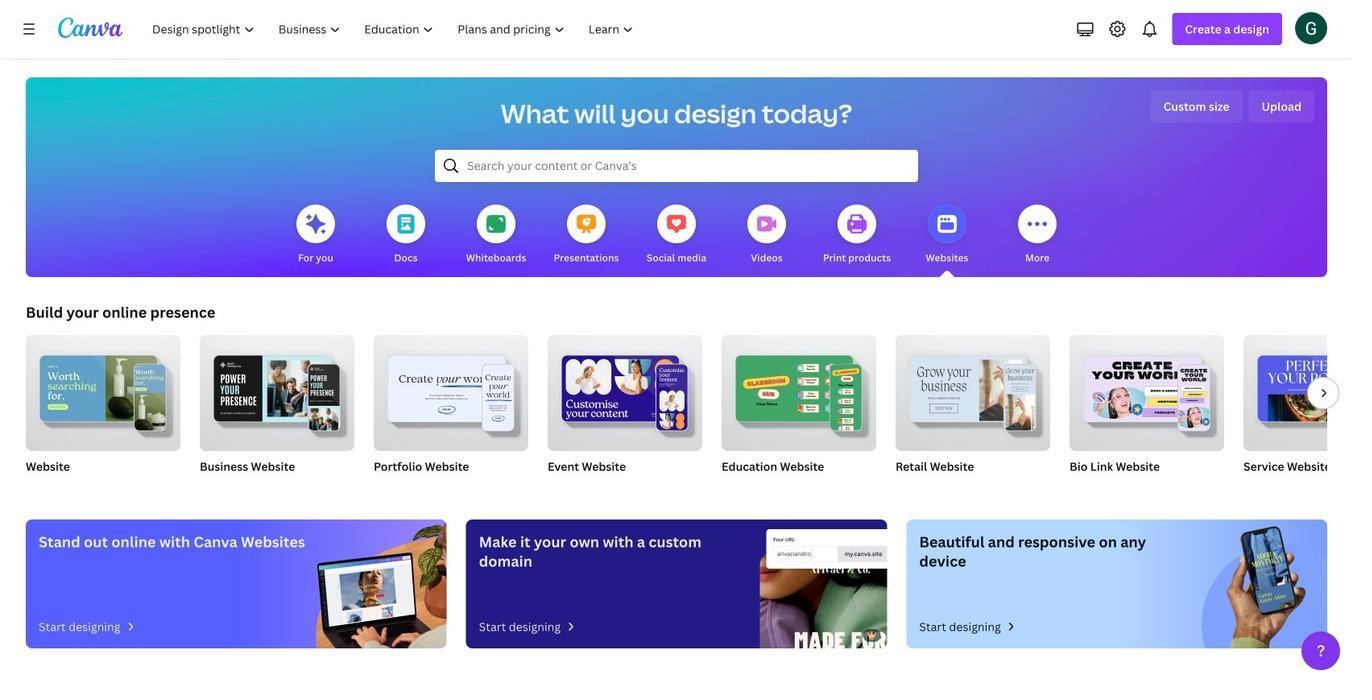 Task type: describe. For each thing, give the bounding box(es) containing it.
top level navigation element
[[142, 13, 647, 45]]



Task type: locate. For each thing, give the bounding box(es) containing it.
greg robinson image
[[1296, 12, 1328, 44]]

Search search field
[[467, 151, 886, 181]]

None search field
[[435, 150, 918, 182]]

group
[[26, 329, 180, 495], [26, 329, 180, 451], [200, 329, 355, 495], [200, 329, 355, 451], [374, 329, 529, 495], [374, 329, 529, 451], [548, 329, 703, 495], [548, 329, 703, 451], [722, 329, 877, 495], [722, 329, 877, 451], [896, 335, 1051, 495], [896, 335, 1051, 451], [1070, 335, 1225, 495], [1244, 335, 1354, 495]]



Task type: vqa. For each thing, say whether or not it's contained in the screenshot.
group
yes



